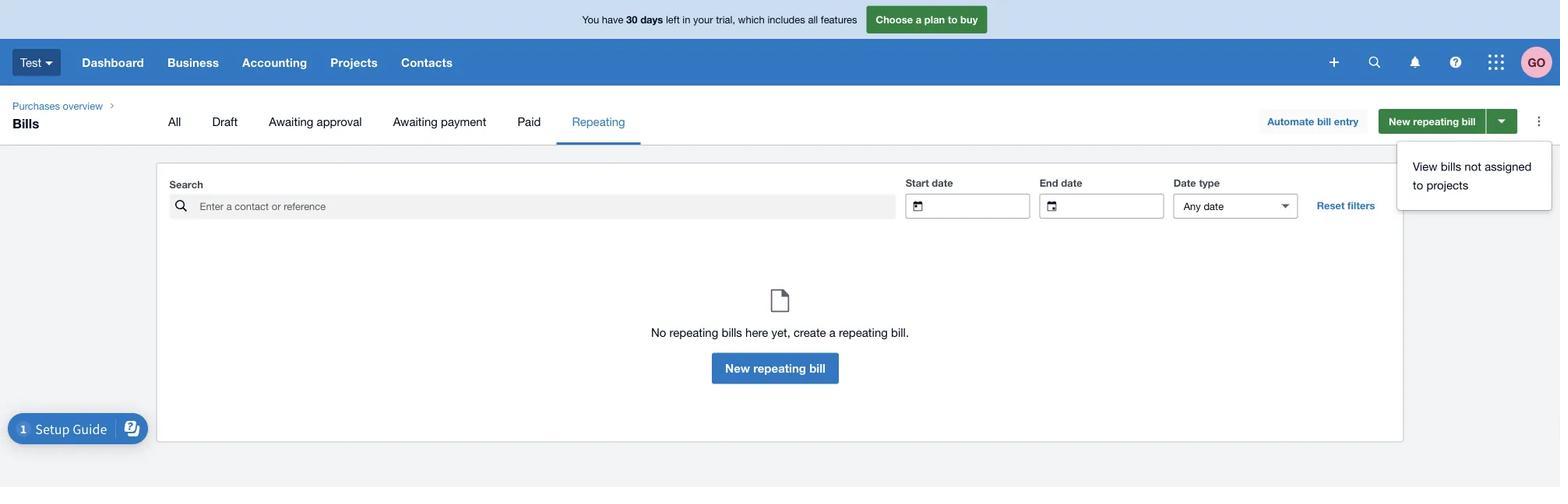 Task type: vqa. For each thing, say whether or not it's contained in the screenshot.
the Reference link
no



Task type: describe. For each thing, give the bounding box(es) containing it.
Start date field
[[935, 195, 1030, 218]]

start
[[906, 177, 929, 189]]

assigned
[[1485, 160, 1532, 173]]

go
[[1528, 55, 1546, 69]]

awaiting payment
[[393, 115, 486, 128]]

draft link
[[197, 98, 253, 145]]

0 horizontal spatial new
[[725, 362, 750, 376]]

new repeating bill button inside bills navigation
[[1379, 109, 1486, 134]]

dashboard link
[[70, 39, 156, 86]]

purchases overview link
[[6, 98, 109, 114]]

your
[[693, 13, 713, 26]]

test
[[20, 56, 41, 69]]

new repeating bill for new repeating bill button in bills navigation
[[1389, 115, 1476, 127]]

repeating
[[572, 115, 625, 128]]

bill for new repeating bill button in bills navigation
[[1462, 115, 1476, 127]]

left
[[666, 13, 680, 26]]

menu inside bills navigation
[[153, 98, 1246, 145]]

bill inside automate bill entry popup button
[[1318, 115, 1332, 127]]

banner containing dashboard
[[0, 0, 1561, 86]]

automate bill entry button
[[1258, 109, 1368, 134]]

choose
[[876, 13, 913, 26]]

overview
[[63, 100, 103, 112]]

bills
[[12, 115, 39, 131]]

choose a plan to buy
[[876, 13, 978, 26]]

view bills not assigned to projects link
[[1398, 151, 1552, 201]]

0 horizontal spatial bills
[[722, 326, 742, 340]]

contacts
[[401, 55, 453, 69]]

new repeating bill for the bottommost new repeating bill button
[[725, 362, 826, 376]]

1 vertical spatial new repeating bill button
[[712, 353, 839, 384]]

navigation inside "banner"
[[70, 39, 1319, 86]]

type
[[1199, 177, 1220, 189]]

awaiting approval
[[269, 115, 362, 128]]

bill.
[[891, 326, 909, 340]]

date for start date
[[932, 177, 953, 189]]

purchases overview
[[12, 100, 103, 112]]

Search field
[[198, 195, 896, 219]]

projects
[[1427, 178, 1469, 192]]

0 horizontal spatial svg image
[[1330, 58, 1339, 67]]

approval
[[317, 115, 362, 128]]

buy
[[961, 13, 978, 26]]

to inside view bills not assigned to projects
[[1413, 178, 1424, 192]]

trial,
[[716, 13, 735, 26]]

here
[[746, 326, 768, 340]]

test button
[[0, 39, 70, 86]]

End date field
[[1069, 195, 1164, 218]]

date
[[1174, 177, 1197, 189]]

paid link
[[502, 98, 557, 145]]

automate
[[1268, 115, 1315, 127]]

all link
[[153, 98, 197, 145]]

svg image inside test popup button
[[45, 61, 53, 65]]

dashboard
[[82, 55, 144, 69]]

reset filters button
[[1308, 193, 1385, 218]]

bill for the bottommost new repeating bill button
[[810, 362, 826, 376]]

business
[[167, 55, 219, 69]]

no repeating bills here yet, create a repeating bill.
[[651, 326, 909, 340]]



Task type: locate. For each thing, give the bounding box(es) containing it.
new inside bills navigation
[[1389, 115, 1411, 127]]

accounting button
[[231, 39, 319, 86]]

projects
[[331, 55, 378, 69]]

0 vertical spatial new
[[1389, 115, 1411, 127]]

have
[[602, 13, 624, 26]]

new down here
[[725, 362, 750, 376]]

you have 30 days left in your trial, which includes all features
[[582, 13, 857, 26]]

create
[[794, 326, 826, 340]]

which
[[738, 13, 765, 26]]

0 vertical spatial new repeating bill button
[[1379, 109, 1486, 134]]

you
[[582, 13, 599, 26]]

accounting
[[242, 55, 307, 69]]

1 awaiting from the left
[[269, 115, 314, 128]]

0 vertical spatial new repeating bill
[[1389, 115, 1476, 127]]

new repeating bill button
[[1379, 109, 1486, 134], [712, 353, 839, 384]]

to down 'view'
[[1413, 178, 1424, 192]]

awaiting approval link
[[253, 98, 378, 145]]

date for end date
[[1061, 177, 1083, 189]]

1 horizontal spatial date
[[1061, 177, 1083, 189]]

days
[[641, 13, 663, 26]]

view
[[1413, 160, 1438, 173]]

1 date from the left
[[932, 177, 953, 189]]

new repeating bill inside bills navigation
[[1389, 115, 1476, 127]]

date right end on the top right of page
[[1061, 177, 1083, 189]]

svg image
[[1489, 55, 1504, 70], [1369, 56, 1381, 68], [1450, 56, 1462, 68], [45, 61, 53, 65]]

1 vertical spatial new repeating bill
[[725, 362, 826, 376]]

repeating left bill.
[[839, 326, 888, 340]]

repeating down no repeating bills here yet, create a repeating bill.
[[754, 362, 806, 376]]

1 horizontal spatial svg image
[[1411, 56, 1421, 68]]

navigation containing dashboard
[[70, 39, 1319, 86]]

entry
[[1334, 115, 1359, 127]]

automate bill entry
[[1268, 115, 1359, 127]]

new
[[1389, 115, 1411, 127], [725, 362, 750, 376]]

filters
[[1348, 199, 1375, 212]]

awaiting payment link
[[378, 98, 502, 145]]

navigation
[[70, 39, 1319, 86]]

new right the entry
[[1389, 115, 1411, 127]]

projects button
[[319, 39, 390, 86]]

2 date from the left
[[1061, 177, 1083, 189]]

bill down "create"
[[810, 362, 826, 376]]

0 horizontal spatial new repeating bill button
[[712, 353, 839, 384]]

banner
[[0, 0, 1561, 86]]

1 vertical spatial new
[[725, 362, 750, 376]]

to left buy
[[948, 13, 958, 26]]

awaiting for awaiting payment
[[393, 115, 438, 128]]

overflow menu image
[[1524, 106, 1555, 137]]

reset filters
[[1317, 199, 1375, 212]]

repeating inside bills navigation
[[1414, 115, 1459, 127]]

a inside "banner"
[[916, 13, 922, 26]]

repeating up 'view'
[[1414, 115, 1459, 127]]

business button
[[156, 39, 231, 86]]

1 horizontal spatial new repeating bill button
[[1379, 109, 1486, 134]]

bill left the entry
[[1318, 115, 1332, 127]]

0 vertical spatial a
[[916, 13, 922, 26]]

1 horizontal spatial new
[[1389, 115, 1411, 127]]

bills inside view bills not assigned to projects
[[1441, 160, 1462, 173]]

new repeating bill button down no repeating bills here yet, create a repeating bill.
[[712, 353, 839, 384]]

1 horizontal spatial a
[[916, 13, 922, 26]]

bills
[[1441, 160, 1462, 173], [722, 326, 742, 340]]

go button
[[1522, 39, 1561, 86]]

menu
[[153, 98, 1246, 145]]

end
[[1040, 177, 1059, 189]]

bills navigation
[[0, 86, 1561, 145]]

awaiting for awaiting approval
[[269, 115, 314, 128]]

bill up not
[[1462, 115, 1476, 127]]

1 vertical spatial a
[[830, 326, 836, 340]]

draft
[[212, 115, 238, 128]]

2 horizontal spatial bill
[[1462, 115, 1476, 127]]

repeating
[[1414, 115, 1459, 127], [670, 326, 719, 340], [839, 326, 888, 340], [754, 362, 806, 376]]

1 vertical spatial bills
[[722, 326, 742, 340]]

new repeating bill
[[1389, 115, 1476, 127], [725, 362, 826, 376]]

not
[[1465, 160, 1482, 173]]

new repeating bill down no repeating bills here yet, create a repeating bill.
[[725, 362, 826, 376]]

bill
[[1318, 115, 1332, 127], [1462, 115, 1476, 127], [810, 362, 826, 376]]

a right "create"
[[830, 326, 836, 340]]

payment
[[441, 115, 486, 128]]

to inside "banner"
[[948, 13, 958, 26]]

1 horizontal spatial bill
[[1318, 115, 1332, 127]]

purchases
[[12, 100, 60, 112]]

in
[[683, 13, 691, 26]]

1 horizontal spatial bills
[[1441, 160, 1462, 173]]

a left 'plan'
[[916, 13, 922, 26]]

1 horizontal spatial awaiting
[[393, 115, 438, 128]]

no
[[651, 326, 666, 340]]

0 horizontal spatial date
[[932, 177, 953, 189]]

0 horizontal spatial bill
[[810, 362, 826, 376]]

all
[[168, 115, 181, 128]]

Date type field
[[1175, 195, 1269, 218]]

repeating link
[[557, 98, 641, 145]]

plan
[[925, 13, 945, 26]]

0 horizontal spatial a
[[830, 326, 836, 340]]

paid
[[518, 115, 541, 128]]

date
[[932, 177, 953, 189], [1061, 177, 1083, 189]]

yet,
[[772, 326, 791, 340]]

svg image
[[1411, 56, 1421, 68], [1330, 58, 1339, 67]]

new repeating bill up 'view'
[[1389, 115, 1476, 127]]

30
[[626, 13, 638, 26]]

date right start
[[932, 177, 953, 189]]

bills left here
[[722, 326, 742, 340]]

includes
[[768, 13, 805, 26]]

0 horizontal spatial awaiting
[[269, 115, 314, 128]]

start date
[[906, 177, 953, 189]]

repeating right no
[[670, 326, 719, 340]]

0 horizontal spatial new repeating bill
[[725, 362, 826, 376]]

0 vertical spatial to
[[948, 13, 958, 26]]

awaiting
[[269, 115, 314, 128], [393, 115, 438, 128]]

awaiting left the approval
[[269, 115, 314, 128]]

awaiting left payment
[[393, 115, 438, 128]]

features
[[821, 13, 857, 26]]

to
[[948, 13, 958, 26], [1413, 178, 1424, 192]]

menu containing all
[[153, 98, 1246, 145]]

new repeating bill button up 'view'
[[1379, 109, 1486, 134]]

1 vertical spatial to
[[1413, 178, 1424, 192]]

contacts button
[[390, 39, 464, 86]]

a
[[916, 13, 922, 26], [830, 326, 836, 340]]

0 horizontal spatial to
[[948, 13, 958, 26]]

date type
[[1174, 177, 1220, 189]]

end date
[[1040, 177, 1083, 189]]

search
[[169, 178, 203, 190]]

view bills not assigned to projects
[[1413, 160, 1532, 192]]

reset
[[1317, 199, 1345, 212]]

view bills not assigned to projects group
[[1398, 142, 1552, 210]]

bills up projects
[[1441, 160, 1462, 173]]

all
[[808, 13, 818, 26]]

0 vertical spatial bills
[[1441, 160, 1462, 173]]

1 horizontal spatial new repeating bill
[[1389, 115, 1476, 127]]

2 awaiting from the left
[[393, 115, 438, 128]]

1 horizontal spatial to
[[1413, 178, 1424, 192]]



